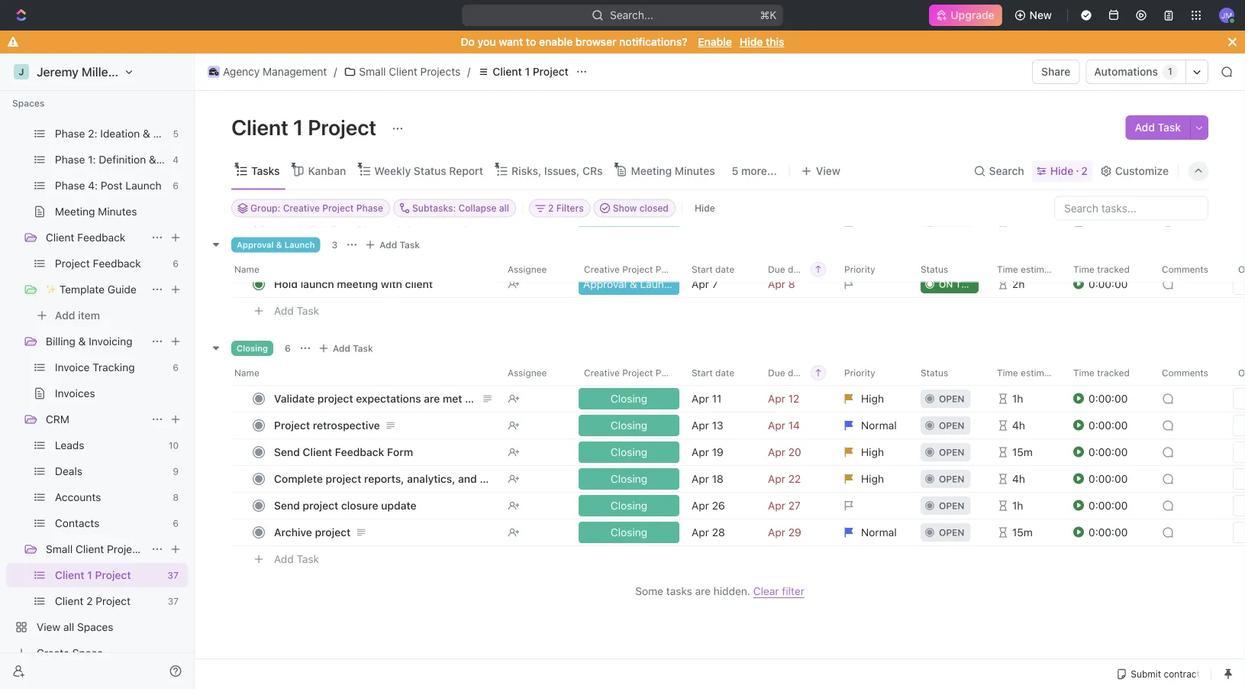 Task type: describe. For each thing, give the bounding box(es) containing it.
2 open button from the top
[[912, 412, 988, 439]]

4h button for high
[[988, 465, 1065, 493]]

10
[[169, 440, 179, 451]]

training
[[391, 251, 429, 264]]

phase 1: definition & onboarding link
[[55, 147, 217, 172]]

normal button for 4h
[[836, 412, 912, 439]]

create space
[[37, 647, 103, 659]]

2 name from the top
[[235, 367, 260, 378]]

task up expectations
[[353, 343, 373, 354]]

2 due date button from the top
[[759, 361, 836, 385]]

hidden.
[[714, 585, 751, 597]]

comments for second comments dropdown button from the bottom
[[1163, 264, 1209, 275]]

0:00:00 for 2h dropdown button
[[1089, 278, 1129, 290]]

8
[[173, 492, 179, 503]]

add task down hold
[[274, 305, 319, 317]]

2 vertical spatial client
[[490, 392, 517, 405]]

send for send client feedback form
[[274, 446, 300, 458]]

2 priority from the top
[[845, 367, 876, 378]]

0 vertical spatial client 1 project
[[493, 65, 569, 78]]

assignee button for closing
[[499, 361, 575, 385]]

send client feedback form link
[[270, 441, 496, 463]]

invoices link
[[55, 381, 185, 406]]

9
[[173, 466, 179, 477]]

5 0:00:00 from the top
[[1089, 472, 1129, 485]]

0:00:00 button for normal's 15m dropdown button
[[1074, 519, 1153, 546]]

group: creative project phase
[[251, 203, 383, 214]]

hide 2
[[1051, 165, 1088, 177]]

2h
[[1013, 278, 1025, 290]]

accounts
[[55, 491, 101, 503]]

open button for normal's 15m dropdown button
[[912, 519, 988, 546]]

1 start from the top
[[692, 264, 713, 275]]

some tasks are hidden. clear filter
[[636, 585, 805, 597]]

Search tasks... text field
[[1056, 197, 1208, 220]]

6 for 4:
[[173, 180, 179, 191]]

0:00:00 button for 1h dropdown button related to send project closure update link
[[1074, 492, 1153, 519]]

4
[[173, 154, 179, 165]]

item
[[78, 309, 100, 322]]

normal for 4h
[[862, 419, 897, 432]]

closure
[[341, 499, 379, 512]]

on track
[[940, 279, 987, 290]]

subtasks:
[[413, 203, 456, 214]]

billing & invoicing
[[46, 335, 133, 348]]

add down handoff deliverables and documentation to client
[[380, 239, 397, 250]]

phase inside phase 4: post launch link
[[55, 179, 85, 192]]

phase 4: post launch
[[55, 179, 162, 192]]

2 filters button
[[529, 199, 591, 217]]

onboarding
[[159, 153, 217, 166]]

5 for 5
[[173, 128, 179, 139]]

0:00:00 for 1h dropdown button related to validate project expectations are met with client link
[[1089, 392, 1129, 405]]

template
[[59, 283, 105, 296]]

kanban
[[308, 165, 346, 177]]

add inside button
[[55, 309, 75, 322]]

send client feedback form
[[274, 446, 413, 458]]

closing button for send client feedback form link
[[576, 438, 683, 466]]

documentation
[[404, 224, 480, 237]]

2 vertical spatial status
[[921, 367, 949, 378]]

meeting minutes for crs
[[631, 165, 716, 177]]

spaces inside tree
[[77, 621, 113, 633]]

add down archive
[[274, 553, 294, 565]]

2 tracked from the top
[[1098, 367, 1130, 378]]

clear filter link
[[754, 585, 805, 598]]

creative project phase button for closing
[[575, 361, 683, 385]]

risks, issues, crs
[[512, 165, 603, 177]]

client 2 project
[[55, 595, 131, 607]]

1 / from the left
[[334, 65, 337, 78]]

meeting minutes link for crs
[[628, 160, 716, 182]]

6 for tracking
[[173, 362, 179, 373]]

workspace
[[126, 65, 189, 79]]

tree inside sidebar navigation
[[6, 0, 217, 665]]

meeting for phase 4: post launch
[[55, 205, 95, 218]]

archive
[[274, 526, 312, 539]]

contacts link
[[55, 511, 167, 535]]

0:00:00 button for 2h dropdown button
[[1074, 270, 1153, 298]]

project feedback link
[[55, 251, 167, 276]]

0:00:00 for 15m dropdown button associated with high
[[1089, 446, 1129, 458]]

2 filters
[[549, 203, 584, 214]]

project inside 'link'
[[55, 257, 90, 270]]

open button for 15m dropdown button associated with high
[[912, 438, 988, 466]]

1 priority from the top
[[845, 264, 876, 275]]

1 vertical spatial are
[[696, 585, 711, 597]]

2 for hide 2
[[1082, 165, 1088, 177]]

automations
[[1095, 65, 1159, 78]]

0 vertical spatial creative
[[283, 203, 320, 214]]

leads
[[55, 439, 84, 451]]

add task down handoff deliverables and documentation to client
[[380, 239, 420, 250]]

and inside 'link'
[[382, 224, 401, 237]]

risks, issues, crs link
[[509, 160, 603, 182]]

validate project expectations are met with client
[[274, 392, 517, 405]]

1 vertical spatial client
[[405, 278, 433, 290]]

2 / from the left
[[468, 65, 471, 78]]

open button for 1h dropdown button related to send project closure update link
[[912, 492, 988, 519]]

2 vertical spatial feedback
[[335, 446, 385, 458]]

client 2 project link
[[55, 589, 162, 613]]

creative project phase for approval & launch
[[584, 264, 682, 275]]

this
[[766, 36, 785, 48]]

management
[[263, 65, 327, 78]]

1 horizontal spatial projects
[[420, 65, 461, 78]]

1 horizontal spatial launch
[[285, 240, 315, 250]]

0 horizontal spatial spaces
[[12, 98, 45, 108]]

1 inside tree
[[87, 569, 92, 581]]

agency
[[223, 65, 260, 78]]

risks,
[[512, 165, 542, 177]]

high for 15m
[[862, 446, 885, 458]]

1h button for validate project expectations are met with client link
[[988, 385, 1065, 413]]

business time image
[[209, 68, 219, 76]]

guide
[[108, 283, 137, 296]]

1 priority button from the top
[[836, 257, 912, 281]]

1 due date button from the top
[[759, 257, 836, 281]]

view button
[[797, 160, 846, 182]]

1h for send project closure update link
[[1013, 499, 1024, 512]]

tracking
[[93, 361, 135, 374]]

2 time estimate button from the top
[[988, 361, 1065, 385]]

6 down the 8
[[173, 518, 179, 529]]

15m for normal
[[1013, 526, 1033, 539]]

accounts link
[[55, 485, 167, 510]]

0 vertical spatial all
[[499, 203, 510, 214]]

due date for 1st the due date dropdown button
[[768, 264, 807, 275]]

want
[[499, 36, 523, 48]]

add down 'hold launch meeting with client'
[[333, 343, 351, 354]]

0 vertical spatial small
[[359, 65, 386, 78]]

open for project retrospective link
[[940, 420, 965, 431]]

to inside 'link'
[[483, 224, 493, 237]]

provide
[[274, 251, 312, 264]]

3 0:00:00 from the top
[[1089, 419, 1129, 432]]

invoice tracking
[[55, 361, 135, 374]]

creative for send client feedback form
[[584, 367, 620, 378]]

creative for hold launch meeting with client
[[584, 264, 620, 275]]

hide button
[[689, 199, 722, 217]]

you
[[478, 36, 496, 48]]

do you want to enable browser notifications? enable hide this
[[461, 36, 785, 48]]

1 name button from the top
[[231, 257, 499, 281]]

task down "launch"
[[297, 305, 319, 317]]

4h button for normal
[[988, 412, 1065, 439]]

feedback for project feedback
[[93, 257, 141, 270]]

deals
[[55, 465, 83, 477]]

send for send project closure update
[[274, 499, 300, 512]]

⌘k
[[761, 9, 777, 21]]

1 vertical spatial client 1 project
[[231, 114, 381, 139]]

crm
[[46, 413, 69, 425]]

launch
[[301, 278, 334, 290]]

due for 1st the due date dropdown button
[[768, 264, 786, 275]]

add item button
[[6, 303, 188, 328]]

1:
[[88, 153, 96, 166]]

1 horizontal spatial to
[[526, 36, 537, 48]]

issues,
[[545, 165, 580, 177]]

closing for send client feedback form link
[[611, 446, 648, 458]]

project for closure
[[303, 499, 339, 512]]

invoicing
[[89, 335, 133, 348]]

time estimate for second the time estimate dropdown button from the top
[[998, 367, 1059, 378]]

report
[[449, 165, 484, 177]]

closing button for validate project expectations are met with client link
[[576, 385, 683, 413]]

necessary
[[336, 251, 388, 264]]

meeting
[[337, 278, 378, 290]]

view for view all spaces
[[37, 621, 60, 633]]

create space link
[[6, 641, 185, 665]]

closed
[[640, 203, 669, 214]]

0 vertical spatial small client projects link
[[340, 63, 465, 81]]

share button
[[1033, 60, 1080, 84]]

4h for normal
[[1013, 419, 1026, 432]]

closing for project retrospective link
[[611, 419, 648, 432]]

jeremy miller's workspace
[[37, 65, 189, 79]]

validate project expectations are met with client link
[[270, 388, 517, 410]]

launch inside dropdown button
[[640, 278, 677, 290]]

add task up expectations
[[333, 343, 373, 354]]

hold launch meeting with client link
[[270, 273, 496, 295]]

normal button for 15m
[[836, 519, 912, 546]]

feedback for client feedback
[[77, 231, 126, 244]]

2h button
[[988, 270, 1065, 298]]

✨
[[46, 283, 57, 296]]

0 horizontal spatial with
[[381, 278, 403, 290]]

all inside the view all spaces link
[[63, 621, 74, 633]]

view all spaces
[[37, 621, 113, 633]]

1 vertical spatial and
[[458, 472, 477, 485]]

0:00:00 button for 1h dropdown button related to validate project expectations are met with client link
[[1074, 385, 1153, 413]]

open for send client feedback form link
[[940, 447, 965, 458]]

open for send project closure update link
[[940, 500, 965, 511]]

& inside dropdown button
[[630, 278, 638, 290]]

client 1 project inside tree
[[55, 569, 131, 581]]

0 vertical spatial client 1 project link
[[474, 63, 573, 81]]

0 vertical spatial approval
[[237, 240, 274, 250]]

1 horizontal spatial hide
[[740, 36, 763, 48]]

jm button
[[1215, 3, 1240, 28]]

2 time tracked from the top
[[1074, 367, 1130, 378]]

1 start date button from the top
[[683, 257, 759, 281]]

15m button for high
[[988, 438, 1065, 466]]

phase 4: post launch link
[[55, 173, 167, 198]]

task down archive project
[[297, 553, 319, 565]]

track
[[956, 279, 987, 290]]

notifications?
[[620, 36, 688, 48]]

client feedback
[[46, 231, 126, 244]]

definition
[[99, 153, 146, 166]]



Task type: locate. For each thing, give the bounding box(es) containing it.
show closed
[[613, 203, 669, 214]]

1 normal from the top
[[862, 419, 897, 432]]

customize
[[1116, 165, 1170, 177]]

0 vertical spatial to
[[526, 36, 537, 48]]

expectations
[[356, 392, 421, 405]]

& up 'provide'
[[276, 240, 282, 250]]

0:00:00 for normal's 15m dropdown button
[[1089, 526, 1129, 539]]

minutes down post
[[98, 205, 137, 218]]

1 comments button from the top
[[1153, 257, 1230, 281]]

0 horizontal spatial hide
[[695, 203, 716, 214]]

tara shultz's workspace, , element
[[14, 64, 29, 79]]

launch down closed in the right top of the page
[[640, 278, 677, 290]]

launch up 'provide'
[[285, 240, 315, 250]]

open for complete project reports, analytics, and accounting link
[[940, 474, 965, 484]]

are left met
[[424, 392, 440, 405]]

2 normal from the top
[[862, 526, 897, 539]]

1 vertical spatial creative project phase button
[[575, 361, 683, 385]]

view right more... at right top
[[816, 165, 841, 177]]

client 1 project link down want on the left top of page
[[474, 63, 573, 81]]

1 vertical spatial 1h button
[[988, 492, 1065, 519]]

0 vertical spatial creative project phase button
[[575, 257, 683, 281]]

3 closing button from the top
[[576, 438, 683, 466]]

handoff deliverables and documentation to client link
[[270, 220, 523, 242]]

2 comments button from the top
[[1153, 361, 1230, 385]]

hold launch meeting with client
[[274, 278, 433, 290]]

spaces
[[12, 98, 45, 108], [77, 621, 113, 633]]

1h for validate project expectations are met with client link
[[1013, 392, 1024, 405]]

0 vertical spatial and
[[382, 224, 401, 237]]

view inside button
[[816, 165, 841, 177]]

1 15m button from the top
[[988, 438, 1065, 466]]

j
[[19, 66, 24, 77]]

2 horizontal spatial hide
[[1051, 165, 1074, 177]]

5 more... button
[[727, 160, 783, 182]]

0 horizontal spatial are
[[424, 392, 440, 405]]

2 start date button from the top
[[683, 361, 759, 385]]

1 vertical spatial hide
[[1051, 165, 1074, 177]]

0 vertical spatial 4h
[[1013, 419, 1026, 432]]

meeting minutes inside tree
[[55, 205, 137, 218]]

approval & launch up 'provide'
[[237, 240, 315, 250]]

assignee button
[[499, 257, 575, 281], [499, 361, 575, 385]]

phase 2: ideation & production
[[55, 127, 207, 140]]

1 horizontal spatial small client projects link
[[340, 63, 465, 81]]

client right met
[[490, 392, 517, 405]]

feedback
[[77, 231, 126, 244], [93, 257, 141, 270], [335, 446, 385, 458]]

1 tracked from the top
[[1098, 264, 1130, 275]]

jeremy
[[37, 65, 79, 79]]

1 vertical spatial to
[[483, 224, 493, 237]]

client 1 project link up client 2 project link
[[55, 563, 161, 587]]

0 horizontal spatial small
[[46, 543, 73, 555]]

tasks
[[667, 585, 693, 597]]

project up project retrospective at the left bottom of page
[[318, 392, 353, 405]]

complete project reports, analytics, and accounting
[[274, 472, 536, 485]]

1 send from the top
[[274, 446, 300, 458]]

tracked
[[1098, 264, 1130, 275], [1098, 367, 1130, 378]]

meeting minutes link up closed in the right top of the page
[[628, 160, 716, 182]]

0 vertical spatial tracked
[[1098, 264, 1130, 275]]

1 vertical spatial status
[[921, 264, 949, 275]]

due
[[768, 264, 786, 275], [768, 367, 786, 378]]

meeting minutes down 4:
[[55, 205, 137, 218]]

priority
[[845, 264, 876, 275], [845, 367, 876, 378]]

5 inside dropdown button
[[732, 165, 739, 177]]

1 horizontal spatial small client projects
[[359, 65, 461, 78]]

4h for high
[[1013, 472, 1026, 485]]

1 4h from the top
[[1013, 419, 1026, 432]]

hide left this
[[740, 36, 763, 48]]

add left the item
[[55, 309, 75, 322]]

3 open button from the top
[[912, 438, 988, 466]]

3 0:00:00 button from the top
[[1074, 412, 1153, 439]]

normal for 15m
[[862, 526, 897, 539]]

upgrade
[[951, 9, 995, 21]]

high
[[862, 392, 885, 405], [862, 446, 885, 458], [862, 472, 885, 485]]

0 horizontal spatial launch
[[126, 179, 162, 192]]

1 vertical spatial small
[[46, 543, 73, 555]]

hide right search at the right top of page
[[1051, 165, 1074, 177]]

1 vertical spatial normal
[[862, 526, 897, 539]]

open
[[940, 393, 965, 404], [940, 420, 965, 431], [940, 447, 965, 458], [940, 474, 965, 484], [940, 500, 965, 511], [940, 527, 965, 538]]

complete project reports, analytics, and accounting link
[[270, 468, 536, 490]]

client 1 project up kanban link
[[231, 114, 381, 139]]

closing for send project closure update link
[[611, 499, 648, 512]]

0 horizontal spatial approval
[[237, 240, 274, 250]]

1h button for send project closure update link
[[988, 492, 1065, 519]]

time estimate for 1st the time estimate dropdown button
[[998, 264, 1059, 275]]

1 horizontal spatial spaces
[[77, 621, 113, 633]]

create
[[37, 647, 69, 659]]

closing button for complete project reports, analytics, and accounting link
[[576, 465, 683, 493]]

due date
[[768, 264, 807, 275], [768, 367, 807, 378]]

view all spaces link
[[6, 615, 185, 639]]

2 inside client 2 project link
[[86, 595, 93, 607]]

client 1 project up client 2 project
[[55, 569, 131, 581]]

0 horizontal spatial view
[[37, 621, 60, 633]]

high button for 15m
[[836, 438, 912, 466]]

closing button for project retrospective link
[[576, 412, 683, 439]]

4h button
[[988, 412, 1065, 439], [988, 465, 1065, 493]]

3 open from the top
[[940, 447, 965, 458]]

0 vertical spatial time estimate button
[[988, 257, 1065, 281]]

2 for client 2 project
[[86, 595, 93, 607]]

small client projects inside sidebar navigation
[[46, 543, 147, 555]]

spaces down client 2 project
[[77, 621, 113, 633]]

enable
[[698, 36, 732, 48]]

1 vertical spatial estimate
[[1021, 367, 1059, 378]]

any
[[315, 251, 333, 264]]

1 time tracked button from the top
[[1065, 257, 1153, 281]]

comments
[[1163, 264, 1209, 275], [1163, 367, 1209, 378]]

sidebar navigation
[[0, 0, 217, 689]]

2 closing button from the top
[[576, 412, 683, 439]]

project retrospective
[[274, 419, 380, 432]]

weekly
[[375, 165, 411, 177]]

some
[[636, 585, 664, 597]]

2 status button from the top
[[912, 361, 988, 385]]

hide inside button
[[695, 203, 716, 214]]

closing button for send project closure update link
[[576, 492, 683, 519]]

approval
[[237, 240, 274, 250], [584, 278, 627, 290]]

6 0:00:00 from the top
[[1089, 499, 1129, 512]]

0 horizontal spatial client 1 project
[[55, 569, 131, 581]]

& right billing
[[78, 335, 86, 348]]

met
[[443, 392, 463, 405]]

view button
[[797, 153, 846, 189]]

small inside tree
[[46, 543, 73, 555]]

1 horizontal spatial approval & launch
[[584, 278, 677, 290]]

2 up the view all spaces link
[[86, 595, 93, 607]]

task up the training
[[400, 239, 420, 250]]

2 send from the top
[[274, 499, 300, 512]]

approval & launch inside dropdown button
[[584, 278, 677, 290]]

1 vertical spatial 15m
[[1013, 526, 1033, 539]]

1 comments from the top
[[1163, 264, 1209, 275]]

creative project phase for closing
[[584, 367, 682, 378]]

are right tasks
[[696, 585, 711, 597]]

15m button for normal
[[988, 519, 1065, 546]]

projects
[[420, 65, 461, 78], [107, 543, 147, 555]]

small
[[359, 65, 386, 78], [46, 543, 73, 555]]

high for 1h
[[862, 392, 885, 405]]

1 vertical spatial all
[[63, 621, 74, 633]]

37 for client 2 project
[[168, 596, 179, 607]]

5 inside tree
[[173, 128, 179, 139]]

1 time estimate button from the top
[[988, 257, 1065, 281]]

feedback down retrospective on the bottom
[[335, 446, 385, 458]]

0 vertical spatial status
[[414, 165, 447, 177]]

status
[[414, 165, 447, 177], [921, 264, 949, 275], [921, 367, 949, 378]]

project
[[318, 392, 353, 405], [326, 472, 362, 485], [303, 499, 339, 512], [315, 526, 351, 539]]

1 vertical spatial approval
[[584, 278, 627, 290]]

✨ template guide link
[[46, 277, 145, 302]]

1 vertical spatial meeting minutes
[[55, 205, 137, 218]]

2 name button from the top
[[231, 361, 499, 385]]

1 time estimate from the top
[[998, 264, 1059, 275]]

1 name from the top
[[235, 264, 260, 275]]

meeting minutes link
[[628, 160, 716, 182], [55, 199, 185, 224]]

6 open button from the top
[[912, 519, 988, 546]]

6 right project feedback 'link'
[[173, 258, 179, 269]]

1 time tracked from the top
[[1074, 264, 1130, 275]]

closing button for archive project link
[[576, 519, 683, 546]]

2 creative project phase button from the top
[[575, 361, 683, 385]]

enable
[[539, 36, 573, 48]]

1 vertical spatial comments button
[[1153, 361, 1230, 385]]

1 due from the top
[[768, 264, 786, 275]]

0 horizontal spatial minutes
[[98, 205, 137, 218]]

search
[[990, 165, 1025, 177]]

0 vertical spatial priority
[[845, 264, 876, 275]]

7 0:00:00 from the top
[[1089, 526, 1129, 539]]

0 vertical spatial approval & launch
[[237, 240, 315, 250]]

1 vertical spatial small client projects
[[46, 543, 147, 555]]

2 4h from the top
[[1013, 472, 1026, 485]]

1 0:00:00 button from the top
[[1074, 270, 1153, 298]]

meeting minutes link down post
[[55, 199, 185, 224]]

1 vertical spatial projects
[[107, 543, 147, 555]]

2 0:00:00 from the top
[[1089, 392, 1129, 405]]

miller's
[[82, 65, 123, 79]]

1 normal button from the top
[[836, 412, 912, 439]]

project down send client feedback form
[[326, 472, 362, 485]]

meeting minutes up closed in the right top of the page
[[631, 165, 716, 177]]

2 15m button from the top
[[988, 519, 1065, 546]]

1 vertical spatial high
[[862, 446, 885, 458]]

6 for feedback
[[173, 258, 179, 269]]

1 vertical spatial priority
[[845, 367, 876, 378]]

1 vertical spatial 5
[[732, 165, 739, 177]]

crs
[[583, 165, 603, 177]]

minutes for crs
[[675, 165, 716, 177]]

1 vertical spatial due date
[[768, 367, 807, 378]]

and right analytics,
[[458, 472, 477, 485]]

high for 4h
[[862, 472, 885, 485]]

comments button
[[1153, 257, 1230, 281], [1153, 361, 1230, 385]]

0 vertical spatial client
[[496, 224, 523, 237]]

invoices
[[55, 387, 95, 400]]

1 1h button from the top
[[988, 385, 1065, 413]]

0:00:00
[[1089, 278, 1129, 290], [1089, 392, 1129, 405], [1089, 419, 1129, 432], [1089, 446, 1129, 458], [1089, 472, 1129, 485], [1089, 499, 1129, 512], [1089, 526, 1129, 539]]

2 due date from the top
[[768, 367, 807, 378]]

1 vertical spatial time tracked button
[[1065, 361, 1153, 385]]

project for reports,
[[326, 472, 362, 485]]

1 vertical spatial name
[[235, 367, 260, 378]]

small client projects
[[359, 65, 461, 78], [46, 543, 147, 555]]

1 0:00:00 from the top
[[1089, 278, 1129, 290]]

add task down archive
[[274, 553, 319, 565]]

0 horizontal spatial projects
[[107, 543, 147, 555]]

small client projects link down contacts link
[[46, 537, 147, 561]]

1 horizontal spatial and
[[458, 472, 477, 485]]

1 vertical spatial view
[[37, 621, 60, 633]]

1 vertical spatial start date
[[692, 367, 735, 378]]

meeting up closed in the right top of the page
[[631, 165, 672, 177]]

2 open from the top
[[940, 420, 965, 431]]

2 37 from the top
[[168, 596, 179, 607]]

1 creative project phase button from the top
[[575, 257, 683, 281]]

assignee button for approval & launch
[[499, 257, 575, 281]]

1 horizontal spatial view
[[816, 165, 841, 177]]

phase inside phase 2: ideation & production link
[[55, 127, 85, 140]]

project up archive project
[[303, 499, 339, 512]]

1 1h from the top
[[1013, 392, 1024, 405]]

5 for 5 more...
[[732, 165, 739, 177]]

4 0:00:00 from the top
[[1089, 446, 1129, 458]]

1h
[[1013, 392, 1024, 405], [1013, 499, 1024, 512]]

1 vertical spatial creative
[[584, 264, 620, 275]]

6 closing button from the top
[[576, 519, 683, 546]]

1 closing button from the top
[[576, 385, 683, 413]]

2 vertical spatial 2
[[86, 595, 93, 607]]

2 assignee from the top
[[508, 367, 547, 378]]

to down collapse on the top
[[483, 224, 493, 237]]

1 vertical spatial priority button
[[836, 361, 912, 385]]

1 vertical spatial spaces
[[77, 621, 113, 633]]

2 due from the top
[[768, 367, 786, 378]]

share
[[1042, 65, 1071, 78]]

reports,
[[364, 472, 404, 485]]

1 vertical spatial launch
[[285, 240, 315, 250]]

0 vertical spatial 1h button
[[988, 385, 1065, 413]]

project
[[533, 65, 569, 78], [308, 114, 377, 139], [322, 203, 354, 214], [55, 257, 90, 270], [623, 264, 653, 275], [623, 367, 653, 378], [274, 419, 310, 432], [95, 569, 131, 581], [96, 595, 131, 607]]

phase inside phase 1: definition & onboarding link
[[55, 153, 85, 166]]

15m for high
[[1013, 446, 1033, 458]]

4 open from the top
[[940, 474, 965, 484]]

2 estimate from the top
[[1021, 367, 1059, 378]]

6 down 4 on the top of page
[[173, 180, 179, 191]]

1 start date from the top
[[692, 264, 735, 275]]

project down send project closure update
[[315, 526, 351, 539]]

invoice
[[55, 361, 90, 374]]

approval & launch down show
[[584, 278, 677, 290]]

1 horizontal spatial 5
[[732, 165, 739, 177]]

search button
[[970, 160, 1030, 182]]

send up archive
[[274, 499, 300, 512]]

2:
[[88, 127, 97, 140]]

2 start from the top
[[692, 367, 713, 378]]

due for second the due date dropdown button from the top of the page
[[768, 367, 786, 378]]

on
[[940, 279, 954, 290]]

hide right closed in the right top of the page
[[695, 203, 716, 214]]

assignee for approval & launch
[[508, 264, 547, 275]]

0 vertical spatial meeting minutes link
[[628, 160, 716, 182]]

0:00:00 button for 15m dropdown button associated with high
[[1074, 438, 1153, 466]]

/ down do
[[468, 65, 471, 78]]

view for view
[[816, 165, 841, 177]]

5 closing button from the top
[[576, 492, 683, 519]]

meeting minutes link for post
[[55, 199, 185, 224]]

4 open button from the top
[[912, 465, 988, 493]]

feedback up the guide on the top of page
[[93, 257, 141, 270]]

with down provide any necessary training link
[[381, 278, 403, 290]]

2 high from the top
[[862, 446, 885, 458]]

estimate for second the time estimate dropdown button from the top
[[1021, 367, 1059, 378]]

2 1h button from the top
[[988, 492, 1065, 519]]

0 vertical spatial projects
[[420, 65, 461, 78]]

retrospective
[[313, 419, 380, 432]]

creative project phase button for approval & launch
[[575, 257, 683, 281]]

1 horizontal spatial meeting minutes link
[[628, 160, 716, 182]]

2 horizontal spatial 2
[[1082, 165, 1088, 177]]

add up customize
[[1136, 121, 1156, 134]]

0 vertical spatial 4h button
[[988, 412, 1065, 439]]

are inside validate project expectations are met with client link
[[424, 392, 440, 405]]

meeting minutes for post
[[55, 205, 137, 218]]

✨ template guide
[[46, 283, 137, 296]]

0 vertical spatial normal
[[862, 419, 897, 432]]

2 4h button from the top
[[988, 465, 1065, 493]]

2 15m from the top
[[1013, 526, 1033, 539]]

6 up validate
[[285, 343, 291, 354]]

2 left filters
[[549, 203, 554, 214]]

1 vertical spatial 15m button
[[988, 519, 1065, 546]]

projects inside sidebar navigation
[[107, 543, 147, 555]]

2 assignee button from the top
[[499, 361, 575, 385]]

0:00:00 for 1h dropdown button related to send project closure update link
[[1089, 499, 1129, 512]]

1 horizontal spatial /
[[468, 65, 471, 78]]

high button for 1h
[[836, 385, 912, 413]]

5 left more... at right top
[[732, 165, 739, 177]]

open for validate project expectations are met with client link
[[940, 393, 965, 404]]

add down hold
[[274, 305, 294, 317]]

add task up customize
[[1136, 121, 1182, 134]]

1 creative project phase from the top
[[584, 264, 682, 275]]

1 open button from the top
[[912, 385, 988, 413]]

spaces down tara shultz's workspace, , element
[[12, 98, 45, 108]]

0 horizontal spatial all
[[63, 621, 74, 633]]

4 closing button from the top
[[576, 465, 683, 493]]

small client projects link down do
[[340, 63, 465, 81]]

project for expectations
[[318, 392, 353, 405]]

6 open from the top
[[940, 527, 965, 538]]

0 vertical spatial comments button
[[1153, 257, 1230, 281]]

1 due date from the top
[[768, 264, 807, 275]]

project feedback
[[55, 257, 141, 270]]

5 0:00:00 button from the top
[[1074, 465, 1153, 493]]

2 inside 2 filters dropdown button
[[549, 203, 554, 214]]

estimate for 1st the time estimate dropdown button
[[1021, 264, 1059, 275]]

1 vertical spatial time estimate button
[[988, 361, 1065, 385]]

time estimate
[[998, 264, 1059, 275], [998, 367, 1059, 378]]

view up create
[[37, 621, 60, 633]]

meeting inside sidebar navigation
[[55, 205, 95, 218]]

1 high from the top
[[862, 392, 885, 405]]

0:00:00 button for 4h dropdown button related to high
[[1074, 465, 1153, 493]]

2 start date from the top
[[692, 367, 735, 378]]

2 time estimate from the top
[[998, 367, 1059, 378]]

with
[[381, 278, 403, 290], [465, 392, 487, 405]]

1 high button from the top
[[836, 385, 912, 413]]

2 time tracked button from the top
[[1065, 361, 1153, 385]]

client inside 'link'
[[496, 224, 523, 237]]

comments for 2nd comments dropdown button from the top
[[1163, 367, 1209, 378]]

approval inside dropdown button
[[584, 278, 627, 290]]

minutes up hide button
[[675, 165, 716, 177]]

1 horizontal spatial meeting minutes
[[631, 165, 716, 177]]

more...
[[742, 165, 777, 177]]

tree containing phase 2: ideation & production
[[6, 0, 217, 665]]

hold
[[274, 278, 298, 290]]

1 horizontal spatial approval
[[584, 278, 627, 290]]

1 vertical spatial small client projects link
[[46, 537, 147, 561]]

open for archive project link
[[940, 527, 965, 538]]

launch down phase 1: definition & onboarding link
[[126, 179, 162, 192]]

1 37 from the top
[[168, 570, 179, 581]]

1 vertical spatial 37
[[168, 596, 179, 607]]

3 high button from the top
[[836, 465, 912, 493]]

send project closure update
[[274, 499, 417, 512]]

5 open button from the top
[[912, 492, 988, 519]]

0 vertical spatial feedback
[[77, 231, 126, 244]]

show
[[613, 203, 637, 214]]

0 vertical spatial start date
[[692, 264, 735, 275]]

3 high from the top
[[862, 472, 885, 485]]

assignee
[[508, 264, 547, 275], [508, 367, 547, 378]]

closing for validate project expectations are met with client link
[[611, 392, 648, 405]]

7 0:00:00 button from the top
[[1074, 519, 1153, 546]]

1 status button from the top
[[912, 257, 988, 281]]

1 assignee from the top
[[508, 264, 547, 275]]

1 vertical spatial status button
[[912, 361, 988, 385]]

2 comments from the top
[[1163, 367, 1209, 378]]

closing for complete project reports, analytics, and accounting link
[[611, 472, 648, 485]]

& down 'show closed' 'dropdown button' in the top of the page
[[630, 278, 638, 290]]

client 1 project down want on the left top of page
[[493, 65, 569, 78]]

minutes inside tree
[[98, 205, 137, 218]]

minutes for post
[[98, 205, 137, 218]]

hide for hide
[[695, 203, 716, 214]]

name
[[235, 264, 260, 275], [235, 367, 260, 378]]

1 open from the top
[[940, 393, 965, 404]]

1 15m from the top
[[1013, 446, 1033, 458]]

start date button
[[683, 257, 759, 281], [683, 361, 759, 385]]

high button for 4h
[[836, 465, 912, 493]]

assignee for closing
[[508, 367, 547, 378]]

1 vertical spatial due date button
[[759, 361, 836, 385]]

leads link
[[55, 433, 163, 458]]

all right collapse on the top
[[499, 203, 510, 214]]

client feedback link
[[46, 225, 145, 250]]

2 priority button from the top
[[836, 361, 912, 385]]

0 vertical spatial hide
[[740, 36, 763, 48]]

4 0:00:00 button from the top
[[1074, 438, 1153, 466]]

0:00:00 button for normal's 4h dropdown button
[[1074, 412, 1153, 439]]

with right met
[[465, 392, 487, 405]]

1 vertical spatial assignee button
[[499, 361, 575, 385]]

feedback inside 'link'
[[93, 257, 141, 270]]

1 vertical spatial due
[[768, 367, 786, 378]]

1 vertical spatial with
[[465, 392, 487, 405]]

1 assignee button from the top
[[499, 257, 575, 281]]

feedback up project feedback
[[77, 231, 126, 244]]

closing for archive project link
[[611, 526, 648, 539]]

client down collapse on the top
[[496, 224, 523, 237]]

meeting minutes
[[631, 165, 716, 177], [55, 205, 137, 218]]

2 horizontal spatial client 1 project
[[493, 65, 569, 78]]

open button for 1h dropdown button related to validate project expectations are met with client link
[[912, 385, 988, 413]]

view
[[816, 165, 841, 177], [37, 621, 60, 633]]

2 vertical spatial creative
[[584, 367, 620, 378]]

accounting
[[480, 472, 536, 485]]

1 vertical spatial send
[[274, 499, 300, 512]]

0 horizontal spatial 5
[[173, 128, 179, 139]]

and up provide any necessary training link
[[382, 224, 401, 237]]

client down the training
[[405, 278, 433, 290]]

1 vertical spatial name button
[[231, 361, 499, 385]]

phase 1: definition & onboarding
[[55, 153, 217, 166]]

search...
[[610, 9, 654, 21]]

1 vertical spatial creative project phase
[[584, 367, 682, 378]]

add item
[[55, 309, 100, 322]]

6 0:00:00 button from the top
[[1074, 492, 1153, 519]]

0 horizontal spatial to
[[483, 224, 493, 237]]

1 vertical spatial minutes
[[98, 205, 137, 218]]

2 vertical spatial high
[[862, 472, 885, 485]]

tree
[[6, 0, 217, 665]]

1 horizontal spatial 2
[[549, 203, 554, 214]]

due date for second the due date dropdown button from the top of the page
[[768, 367, 807, 378]]

filters
[[557, 203, 584, 214]]

send up the complete
[[274, 446, 300, 458]]

launch inside sidebar navigation
[[126, 179, 162, 192]]

& right ideation
[[143, 127, 150, 140]]

1 horizontal spatial are
[[696, 585, 711, 597]]

0 horizontal spatial meeting minutes link
[[55, 199, 185, 224]]

37 for client 1 project
[[168, 570, 179, 581]]

meeting for risks, issues, crs
[[631, 165, 672, 177]]

6 up the 'invoices' link
[[173, 362, 179, 373]]

2 left customize button
[[1082, 165, 1088, 177]]

2 vertical spatial hide
[[695, 203, 716, 214]]

task up customize
[[1159, 121, 1182, 134]]

2 high button from the top
[[836, 438, 912, 466]]

client 1 project link
[[474, 63, 573, 81], [55, 563, 161, 587]]

to right want on the left top of page
[[526, 36, 537, 48]]

client 1 project link inside sidebar navigation
[[55, 563, 161, 587]]

& left 4 on the top of page
[[149, 153, 156, 166]]

5 open from the top
[[940, 500, 965, 511]]

view inside sidebar navigation
[[37, 621, 60, 633]]

all up create space
[[63, 621, 74, 633]]

/ right the management on the top left of page
[[334, 65, 337, 78]]

normal button
[[836, 412, 912, 439], [836, 519, 912, 546]]

2 creative project phase from the top
[[584, 367, 682, 378]]

0 vertical spatial time tracked button
[[1065, 257, 1153, 281]]

5 up 4 on the top of page
[[173, 128, 179, 139]]

meeting up the client feedback
[[55, 205, 95, 218]]



Task type: vqa. For each thing, say whether or not it's contained in the screenshot.
fourth Untitled from the bottom
no



